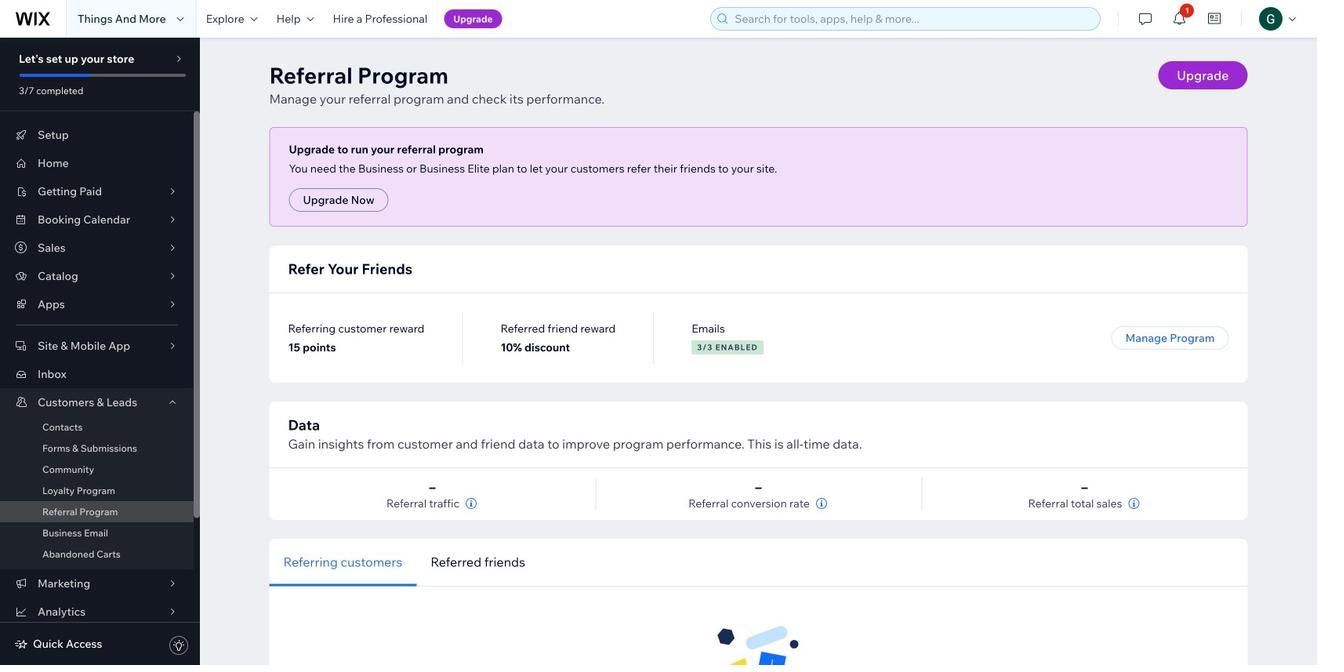 Task type: vqa. For each thing, say whether or not it's contained in the screenshot.
topmost More
no



Task type: describe. For each thing, give the bounding box(es) containing it.
sidebar element
[[0, 38, 200, 665]]



Task type: locate. For each thing, give the bounding box(es) containing it.
Search for tools, apps, help & more... field
[[730, 8, 1096, 30]]

tab list
[[269, 538, 875, 586]]



